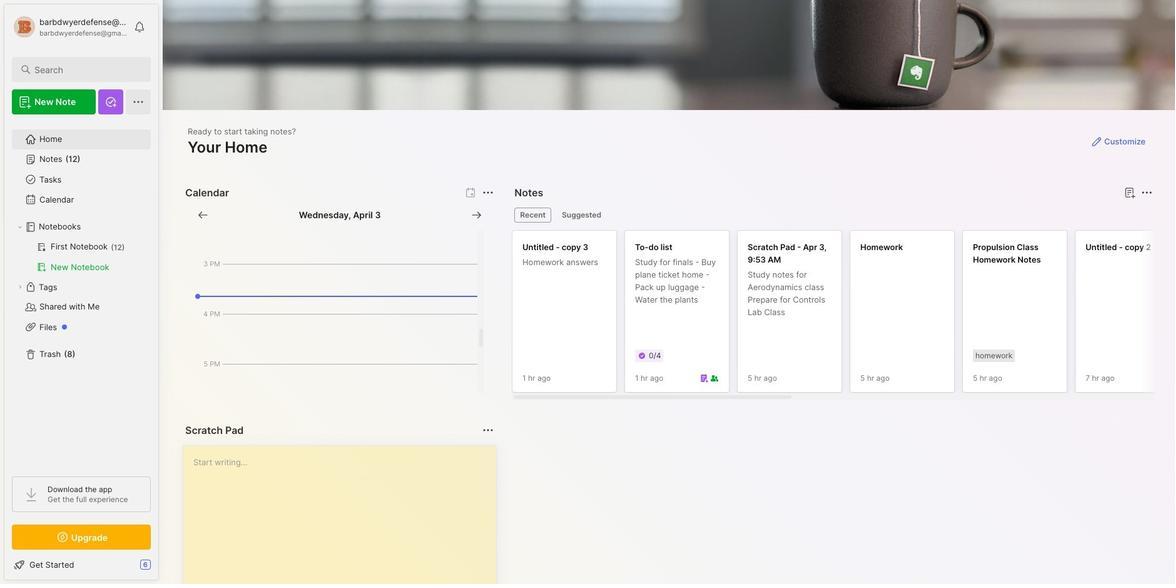 Task type: locate. For each thing, give the bounding box(es) containing it.
Choose date to view field
[[299, 209, 381, 221]]

more actions image
[[481, 423, 496, 438]]

click to collapse image
[[158, 561, 167, 576]]

group
[[12, 237, 150, 277]]

tree inside main element
[[4, 122, 158, 466]]

expand notebooks image
[[16, 223, 24, 231]]

expand tags image
[[16, 283, 24, 291]]

tab
[[515, 208, 551, 223], [556, 208, 607, 223]]

1 horizontal spatial tab
[[556, 208, 607, 223]]

row group
[[512, 230, 1175, 400]]

none search field inside main element
[[34, 62, 140, 77]]

None search field
[[34, 62, 140, 77]]

Help and Learning task checklist field
[[4, 555, 158, 575]]

tab list
[[515, 208, 1151, 223]]

more actions image
[[481, 185, 496, 200], [1139, 185, 1154, 200]]

1 tab from the left
[[515, 208, 551, 223]]

0 horizontal spatial tab
[[515, 208, 551, 223]]

Search text field
[[34, 64, 140, 76]]

tree
[[4, 122, 158, 466]]

0 horizontal spatial more actions image
[[481, 185, 496, 200]]

1 horizontal spatial more actions image
[[1139, 185, 1154, 200]]

2 tab from the left
[[556, 208, 607, 223]]

More actions field
[[479, 184, 497, 201], [1138, 184, 1156, 201], [479, 422, 497, 439]]



Task type: vqa. For each thing, say whether or not it's contained in the screenshot.
"to-do list do now do soon for the future"
no



Task type: describe. For each thing, give the bounding box(es) containing it.
2 more actions image from the left
[[1139, 185, 1154, 200]]

main element
[[0, 0, 163, 584]]

1 more actions image from the left
[[481, 185, 496, 200]]

group inside tree
[[12, 237, 150, 277]]

Start writing… text field
[[193, 446, 496, 584]]

Account field
[[12, 14, 128, 39]]



